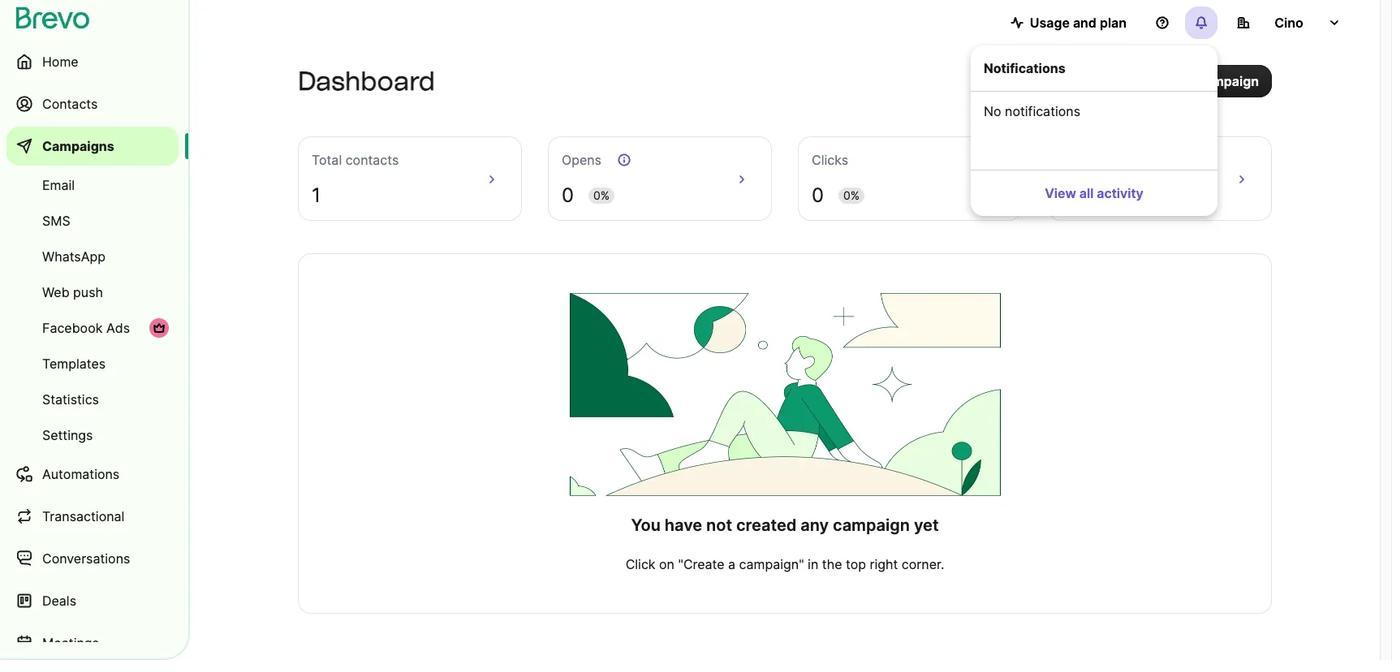 Task type: describe. For each thing, give the bounding box(es) containing it.
statistics
[[42, 391, 99, 408]]

contacts link
[[6, 84, 179, 123]]

settings link
[[6, 419, 179, 451]]

create a campaign button
[[1129, 65, 1272, 97]]

created
[[737, 516, 797, 535]]

facebook ads link
[[6, 312, 179, 344]]

3 0 from the left
[[1062, 184, 1074, 207]]

total
[[312, 152, 342, 168]]

email link
[[6, 169, 179, 201]]

you
[[631, 516, 661, 535]]

1 0% from the left
[[594, 188, 610, 202]]

meetings link
[[6, 624, 179, 660]]

any
[[801, 516, 829, 535]]

create
[[1142, 73, 1184, 89]]

conversations link
[[6, 539, 179, 578]]

whatsapp
[[42, 248, 106, 265]]

no
[[984, 103, 1002, 119]]

meetings
[[42, 635, 99, 651]]

create a campaign
[[1142, 73, 1259, 89]]

left___rvooi image
[[153, 322, 166, 335]]

email
[[42, 177, 75, 193]]

0 horizontal spatial a
[[728, 556, 736, 572]]

sms
[[42, 213, 70, 229]]

conversations
[[42, 551, 130, 567]]

corner.
[[902, 556, 945, 572]]

web push
[[42, 284, 103, 300]]

home
[[42, 54, 78, 70]]

push
[[73, 284, 103, 300]]

deals
[[42, 593, 76, 609]]

facebook ads
[[42, 320, 130, 336]]

contacts
[[42, 96, 98, 112]]

on
[[659, 556, 675, 572]]

plan
[[1100, 15, 1127, 31]]

1
[[312, 184, 321, 207]]

and
[[1073, 15, 1097, 31]]

sms link
[[6, 205, 179, 237]]

have
[[665, 516, 703, 535]]

campaigns
[[42, 138, 114, 154]]

ads
[[106, 320, 130, 336]]

click
[[626, 556, 656, 572]]



Task type: locate. For each thing, give the bounding box(es) containing it.
3 0% from the left
[[1094, 188, 1110, 202]]

1 0 from the left
[[562, 184, 574, 207]]

templates
[[42, 356, 106, 372]]

top
[[846, 556, 867, 572]]

usage and plan
[[1030, 15, 1127, 31]]

in
[[808, 556, 819, 572]]

campaigns link
[[6, 127, 179, 166]]

0 vertical spatial campaign
[[1198, 73, 1259, 89]]

0
[[562, 184, 574, 207], [812, 184, 824, 207], [1062, 184, 1074, 207]]

total contacts
[[312, 152, 399, 168]]

campaign"
[[739, 556, 804, 572]]

right
[[870, 556, 898, 572]]

0% right view
[[1094, 188, 1110, 202]]

deals link
[[6, 581, 179, 620]]

a right "create at the bottom of page
[[728, 556, 736, 572]]

a right the create
[[1187, 73, 1195, 89]]

0 horizontal spatial 0
[[562, 184, 574, 207]]

all
[[1080, 185, 1094, 201]]

home link
[[6, 42, 179, 81]]

0% down opens
[[594, 188, 610, 202]]

0 horizontal spatial 0%
[[594, 188, 610, 202]]

contacts
[[346, 152, 399, 168]]

automations link
[[6, 455, 179, 494]]

dashboard
[[298, 66, 435, 97]]

1 vertical spatial a
[[728, 556, 736, 572]]

campaign up right
[[833, 516, 910, 535]]

2 horizontal spatial 0%
[[1094, 188, 1110, 202]]

1 horizontal spatial a
[[1187, 73, 1195, 89]]

1 horizontal spatial 0%
[[844, 188, 860, 202]]

1 horizontal spatial campaign
[[1198, 73, 1259, 89]]

0 left the all on the right
[[1062, 184, 1074, 207]]

1 horizontal spatial 0
[[812, 184, 824, 207]]

transactional
[[42, 508, 125, 525]]

cino
[[1275, 15, 1304, 31]]

view
[[1045, 185, 1077, 201]]

view all activity
[[1045, 185, 1144, 201]]

a
[[1187, 73, 1195, 89], [728, 556, 736, 572]]

0% down clicks
[[844, 188, 860, 202]]

automations
[[42, 466, 120, 482]]

notifications
[[1005, 103, 1081, 119]]

web
[[42, 284, 70, 300]]

you have not created any campaign yet
[[631, 516, 939, 535]]

usage
[[1030, 15, 1070, 31]]

1 vertical spatial campaign
[[833, 516, 910, 535]]

transactional link
[[6, 497, 179, 536]]

"create
[[678, 556, 725, 572]]

campaign right the create
[[1198, 73, 1259, 89]]

the
[[822, 556, 843, 572]]

0 down clicks
[[812, 184, 824, 207]]

2 0 from the left
[[812, 184, 824, 207]]

notifications
[[984, 60, 1066, 76]]

cino button
[[1225, 6, 1354, 39]]

campaign
[[1198, 73, 1259, 89], [833, 516, 910, 535]]

statistics link
[[6, 383, 179, 416]]

usage and plan button
[[998, 6, 1140, 39]]

whatsapp link
[[6, 240, 179, 273]]

2 horizontal spatial 0
[[1062, 184, 1074, 207]]

0 horizontal spatial campaign
[[833, 516, 910, 535]]

opens
[[562, 152, 602, 168]]

no notifications
[[984, 103, 1081, 119]]

view all activity link
[[978, 177, 1212, 210]]

a inside button
[[1187, 73, 1195, 89]]

settings
[[42, 427, 93, 443]]

0%
[[594, 188, 610, 202], [844, 188, 860, 202], [1094, 188, 1110, 202]]

clicks
[[812, 152, 849, 168]]

0 down opens
[[562, 184, 574, 207]]

web push link
[[6, 276, 179, 309]]

not
[[707, 516, 733, 535]]

0 vertical spatial a
[[1187, 73, 1195, 89]]

templates link
[[6, 348, 179, 380]]

campaign inside button
[[1198, 73, 1259, 89]]

2 0% from the left
[[844, 188, 860, 202]]

activity
[[1097, 185, 1144, 201]]

yet
[[914, 516, 939, 535]]

click on "create a campaign" in the top right corner.
[[626, 556, 945, 572]]

facebook
[[42, 320, 103, 336]]



Task type: vqa. For each thing, say whether or not it's contained in the screenshot.
second 0% from right
yes



